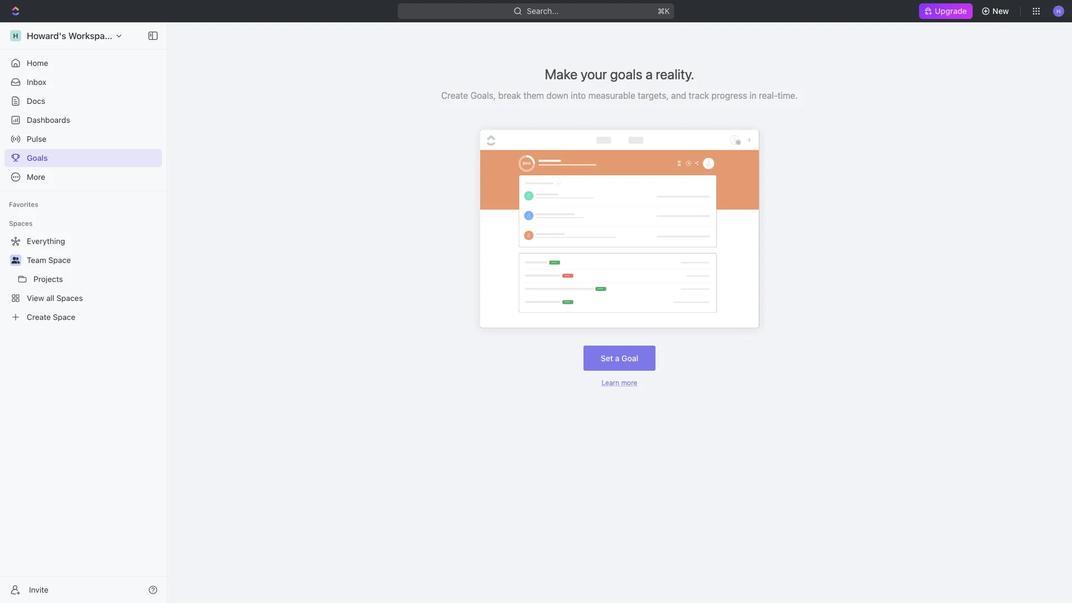 Task type: locate. For each thing, give the bounding box(es) containing it.
goals
[[610, 66, 643, 82]]

1 horizontal spatial h
[[1057, 8, 1061, 14]]

projects link
[[34, 270, 160, 288]]

goals,
[[471, 90, 496, 101]]

0 horizontal spatial create
[[27, 313, 51, 322]]

tree
[[4, 232, 162, 326]]

space up projects
[[48, 256, 71, 265]]

0 vertical spatial a
[[646, 66, 653, 82]]

spaces down favorites button
[[9, 220, 33, 227]]

goal
[[622, 354, 639, 363]]

create space
[[27, 313, 75, 322]]

goals
[[27, 153, 48, 163]]

create down view at the left of page
[[27, 313, 51, 322]]

search...
[[527, 6, 559, 16]]

howard's
[[27, 30, 66, 41]]

more
[[622, 379, 638, 387]]

h inside navigation
[[13, 32, 18, 40]]

1 vertical spatial h
[[13, 32, 18, 40]]

sidebar navigation
[[0, 22, 169, 603]]

upgrade
[[935, 6, 967, 16]]

1 horizontal spatial create
[[441, 90, 468, 101]]

0 horizontal spatial spaces
[[9, 220, 33, 227]]

0 vertical spatial h
[[1057, 8, 1061, 14]]

tree containing everything
[[4, 232, 162, 326]]

create left goals,
[[441, 90, 468, 101]]

a right set
[[616, 354, 620, 363]]

team space link
[[27, 251, 160, 269]]

h inside dropdown button
[[1057, 8, 1061, 14]]

1 vertical spatial space
[[53, 313, 75, 322]]

space down view all spaces
[[53, 313, 75, 322]]

user group image
[[11, 257, 20, 264]]

howard's workspace, , element
[[10, 30, 21, 41]]

team space
[[27, 256, 71, 265]]

1 horizontal spatial a
[[646, 66, 653, 82]]

invite
[[29, 586, 48, 595]]

spaces right all
[[56, 294, 83, 303]]

0 vertical spatial spaces
[[9, 220, 33, 227]]

create space link
[[4, 308, 160, 326]]

spaces
[[9, 220, 33, 227], [56, 294, 83, 303]]

your
[[581, 66, 607, 82]]

create goals, break them down into measurable targets, and track progress in real-time.
[[441, 90, 798, 101]]

into
[[571, 90, 586, 101]]

a
[[646, 66, 653, 82], [616, 354, 620, 363]]

and
[[672, 90, 687, 101]]

create inside the "sidebar" navigation
[[27, 313, 51, 322]]

0 vertical spatial create
[[441, 90, 468, 101]]

space for create space
[[53, 313, 75, 322]]

0 horizontal spatial h
[[13, 32, 18, 40]]

space
[[48, 256, 71, 265], [53, 313, 75, 322]]

0 vertical spatial space
[[48, 256, 71, 265]]

time.
[[778, 90, 798, 101]]

reality.
[[656, 66, 695, 82]]

view all spaces link
[[4, 289, 160, 307]]

inbox link
[[4, 73, 162, 91]]

learn more
[[602, 379, 638, 387]]

all
[[46, 294, 54, 303]]

real-
[[759, 90, 778, 101]]

create
[[441, 90, 468, 101], [27, 313, 51, 322]]

h button
[[1050, 2, 1068, 20]]

1 vertical spatial a
[[616, 354, 620, 363]]

⌘k
[[658, 6, 670, 16]]

more
[[27, 172, 45, 182]]

measurable
[[589, 90, 636, 101]]

progress
[[712, 90, 748, 101]]

h
[[1057, 8, 1061, 14], [13, 32, 18, 40]]

tree inside the "sidebar" navigation
[[4, 232, 162, 326]]

1 horizontal spatial spaces
[[56, 294, 83, 303]]

a up targets,
[[646, 66, 653, 82]]

favorites button
[[4, 198, 43, 211]]

create for create goals, break them down into measurable targets, and track progress in real-time.
[[441, 90, 468, 101]]

1 vertical spatial spaces
[[56, 294, 83, 303]]

dashboards
[[27, 115, 70, 125]]

dashboards link
[[4, 111, 162, 129]]

goals link
[[4, 149, 162, 167]]

in
[[750, 90, 757, 101]]

1 vertical spatial create
[[27, 313, 51, 322]]



Task type: describe. For each thing, give the bounding box(es) containing it.
pulse
[[27, 134, 46, 144]]

docs
[[27, 96, 45, 106]]

new
[[993, 6, 1010, 16]]

learn more link
[[602, 379, 638, 387]]

more button
[[4, 168, 162, 186]]

howard's workspace
[[27, 30, 115, 41]]

upgrade link
[[920, 3, 973, 19]]

docs link
[[4, 92, 162, 110]]

down
[[547, 90, 569, 101]]

new button
[[978, 2, 1016, 20]]

pulse link
[[4, 130, 162, 148]]

learn
[[602, 379, 620, 387]]

everything link
[[4, 232, 160, 250]]

view
[[27, 294, 44, 303]]

them
[[524, 90, 544, 101]]

home link
[[4, 54, 162, 72]]

spaces inside "link"
[[56, 294, 83, 303]]

favorites
[[9, 201, 38, 208]]

set
[[601, 354, 613, 363]]

projects
[[34, 275, 63, 284]]

make your goals a reality.
[[545, 66, 695, 82]]

create for create space
[[27, 313, 51, 322]]

0 horizontal spatial a
[[616, 354, 620, 363]]

everything
[[27, 237, 65, 246]]

set a goal
[[601, 354, 639, 363]]

break
[[499, 90, 521, 101]]

inbox
[[27, 77, 46, 87]]

track
[[689, 90, 710, 101]]

home
[[27, 58, 48, 68]]

team
[[27, 256, 46, 265]]

workspace
[[68, 30, 115, 41]]

targets,
[[638, 90, 669, 101]]

view all spaces
[[27, 294, 83, 303]]

make
[[545, 66, 578, 82]]

space for team space
[[48, 256, 71, 265]]



Task type: vqa. For each thing, say whether or not it's contained in the screenshot.
a to the right
yes



